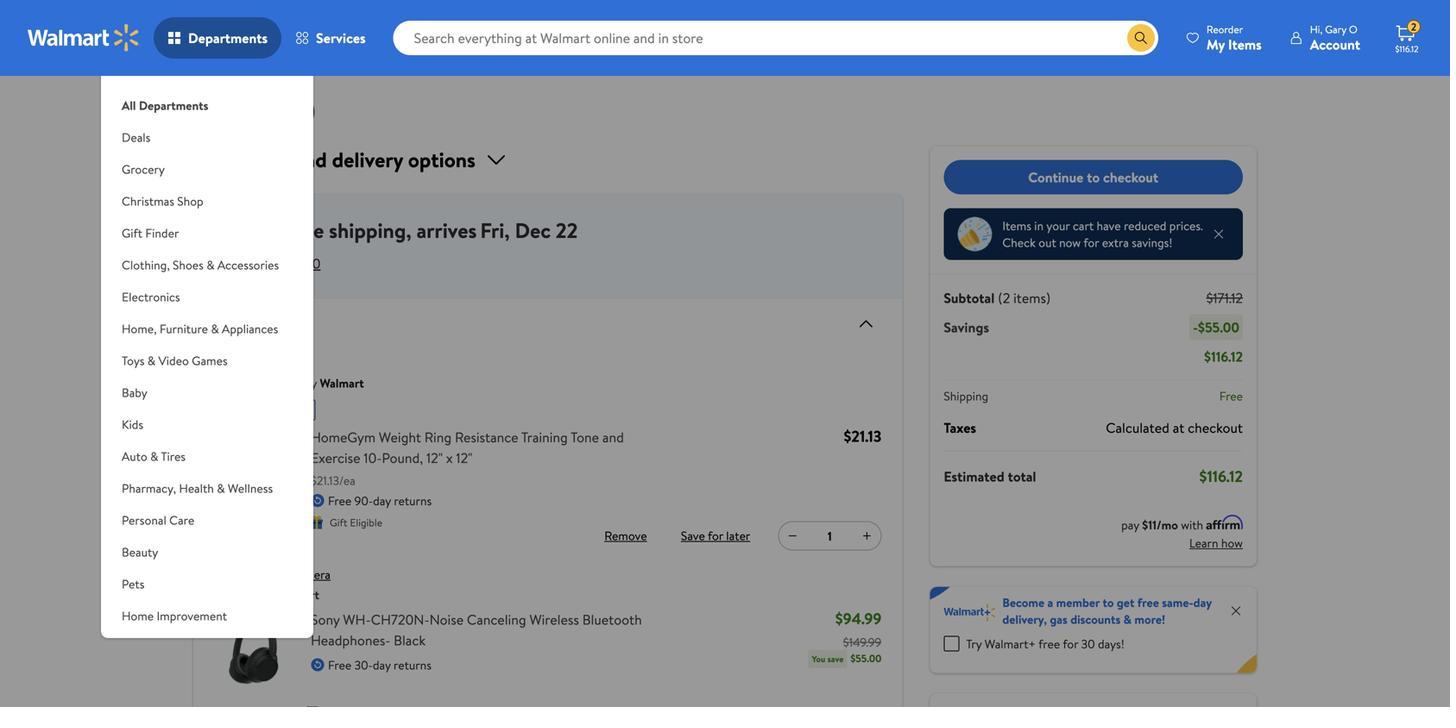 Task type: vqa. For each thing, say whether or not it's contained in the screenshot.


Task type: describe. For each thing, give the bounding box(es) containing it.
toys
[[122, 353, 145, 369]]

discounts
[[1071, 612, 1121, 628]]

sony wh-ch720n-noise canceling wireless bluetooth headphones- black
[[311, 611, 642, 650]]

homegym
[[311, 428, 376, 447]]

free for free
[[1219, 388, 1243, 405]]

extra
[[1102, 234, 1129, 251]]

10950
[[284, 254, 321, 273]]

you
[[812, 654, 825, 666]]

pets
[[122, 576, 144, 593]]

canceling
[[467, 611, 526, 630]]

try
[[966, 636, 982, 653]]

pharmacy, health & wellness
[[122, 480, 273, 497]]

subtotal
[[944, 289, 995, 308]]

cart
[[1073, 218, 1094, 234]]

homegym weight ring resistance training tone and exercise 10-pound, 12" x 12" $21.13/ea
[[311, 428, 624, 489]]

arrives
[[417, 216, 477, 245]]

30
[[1081, 636, 1095, 653]]

items) for subtotal (2 items)
[[1013, 289, 1051, 308]]

x
[[446, 449, 453, 468]]

gift finder
[[122, 225, 179, 242]]

more!
[[1135, 612, 1165, 628]]

services
[[316, 28, 366, 47]]

beach camera walmart
[[255, 567, 331, 604]]

1 12" from the left
[[426, 449, 443, 468]]

homegym weight ring resistance training tone and exercise 10-pound, 12" x 12", with add-on services, $21.13/ea, 1 in cart gift eligible image
[[214, 427, 297, 510]]

member
[[1056, 595, 1100, 612]]

Search search field
[[393, 21, 1158, 55]]

bluetooth
[[582, 611, 642, 630]]

personal care button
[[101, 505, 313, 537]]

$55.00 inside $94.99 $149.99 you save $55.00
[[851, 652, 882, 666]]

pharmacy, health & wellness button
[[101, 473, 313, 505]]

personal
[[122, 512, 166, 529]]

gifteligibleicon image
[[311, 517, 323, 530]]

pay $11/mo with
[[1121, 517, 1206, 534]]

beauty button
[[101, 537, 313, 569]]

home improvement
[[122, 608, 227, 625]]

remove button
[[598, 523, 653, 550]]

taxes
[[944, 419, 976, 438]]

shop
[[177, 193, 203, 210]]

reduced
[[1124, 218, 1167, 234]]

improvement
[[157, 608, 227, 625]]

pets button
[[101, 569, 313, 601]]

30-
[[354, 657, 373, 674]]

patio & garden button
[[101, 633, 313, 665]]

walmart inside beach camera walmart
[[275, 587, 319, 604]]

gas
[[1050, 612, 1068, 628]]

out
[[1039, 234, 1056, 251]]

sony
[[311, 611, 340, 630]]

walmart plus image
[[944, 605, 996, 622]]

games
[[192, 353, 228, 369]]

day inside become a member to get free same-day delivery, gas discounts & more!
[[1194, 595, 1212, 612]]

camera
[[290, 567, 331, 584]]

all departments link
[[101, 76, 313, 122]]

pound,
[[382, 449, 423, 468]]

clothing, shoes & accessories
[[122, 257, 279, 274]]

sold and shipped by walmart
[[214, 375, 364, 392]]

increase quantity homegym weight ring resistance training tone and exercise 10-pound, 12" x 12", current quantity 1 image
[[860, 530, 874, 543]]

black
[[394, 631, 426, 650]]

search icon image
[[1134, 31, 1148, 45]]

wireless
[[530, 611, 579, 630]]

& inside become a member to get free same-day delivery, gas discounts & more!
[[1124, 612, 1132, 628]]

kids
[[122, 416, 143, 433]]

electronics button
[[101, 281, 313, 313]]

gift finder button
[[101, 218, 313, 249]]

pay
[[1121, 517, 1139, 534]]

a
[[1047, 595, 1053, 612]]

gift for gift finder
[[122, 225, 142, 242]]

reduced price image
[[958, 217, 992, 252]]

returns for free 90-day returns
[[394, 493, 432, 510]]

training
[[521, 428, 568, 447]]

grocery
[[122, 161, 165, 178]]

Walmart Site-Wide search field
[[393, 21, 1158, 55]]

& left tires
[[150, 448, 158, 465]]

toys & video games button
[[101, 345, 313, 377]]

account
[[1310, 35, 1360, 54]]

1 horizontal spatial $55.00
[[1198, 318, 1240, 337]]

2 12" from the left
[[456, 449, 473, 468]]

shipping
[[944, 388, 989, 405]]

cart
[[193, 97, 234, 126]]

personal care
[[122, 512, 194, 529]]

reorder
[[1207, 22, 1243, 37]]

headphones-
[[311, 631, 390, 650]]

try walmart+ free for 30 days!
[[966, 636, 1125, 653]]

gift for gift eligible
[[330, 516, 347, 530]]

beach camera link
[[255, 567, 331, 584]]

affirm image
[[1206, 515, 1243, 530]]

free for free 30-day returns
[[328, 657, 352, 674]]

kids button
[[101, 409, 313, 441]]

baby
[[122, 385, 147, 401]]

1 vertical spatial departments
[[139, 97, 208, 114]]

garden
[[162, 640, 201, 657]]

later
[[726, 528, 750, 545]]

continue
[[1028, 168, 1084, 187]]

free shipping , arrives fri, dec 22
[[284, 216, 578, 245]]

decrease quantity homegym weight ring resistance training tone and exercise 10-pound, 12" x 12", current quantity 1 image
[[786, 530, 800, 543]]

total
[[1008, 467, 1036, 486]]

patio
[[122, 640, 149, 657]]

wellness
[[228, 480, 273, 497]]

all
[[122, 97, 136, 114]]

(2 for subtotal
[[998, 289, 1010, 308]]

2 vertical spatial $116.12
[[1199, 466, 1243, 488]]

beauty
[[122, 544, 158, 561]]

sold
[[214, 375, 237, 392]]

& right the patio
[[151, 640, 160, 657]]

walmart+
[[985, 636, 1036, 653]]

estimated
[[944, 467, 1005, 486]]

delivery,
[[1002, 612, 1047, 628]]

close nudge image
[[1212, 227, 1226, 241]]

patio & garden
[[122, 640, 201, 657]]

homegym weight ring resistance training tone and exercise 10-pound, 12" x 12" link
[[311, 427, 671, 469]]

for inside items in your cart have reduced prices. check out now for extra savings!
[[1084, 234, 1099, 251]]

clothing, shoes & accessories button
[[101, 249, 313, 281]]

$94.99
[[835, 609, 882, 630]]

free inside become a member to get free same-day delivery, gas discounts & more!
[[1137, 595, 1159, 612]]

grocery button
[[101, 154, 313, 186]]



Task type: locate. For each thing, give the bounding box(es) containing it.
2 left items
[[214, 313, 222, 335]]

1 vertical spatial free
[[1038, 636, 1060, 653]]

walmart
[[320, 375, 364, 392], [275, 587, 319, 604]]

continue to checkout button
[[944, 160, 1243, 195]]

save for later
[[681, 528, 750, 545]]

departments right all
[[139, 97, 208, 114]]

exercise
[[311, 449, 360, 468]]

save
[[681, 528, 705, 545]]

90-
[[354, 493, 373, 510]]

1 horizontal spatial gift
[[330, 516, 347, 530]]

christmas
[[122, 193, 174, 210]]

0 vertical spatial items
[[1228, 35, 1262, 54]]

2 horizontal spatial for
[[1084, 234, 1099, 251]]

close walmart plus section image
[[1229, 605, 1243, 618]]

to right continue
[[1087, 168, 1100, 187]]

0 horizontal spatial 12"
[[426, 449, 443, 468]]

toys & video games
[[122, 353, 228, 369]]

0 vertical spatial checkout
[[1103, 168, 1159, 187]]

christmas shop
[[122, 193, 203, 210]]

ch720n-
[[371, 611, 430, 630]]

2 vertical spatial day
[[373, 657, 391, 674]]

home,
[[122, 321, 157, 338]]

12" right "x"
[[456, 449, 473, 468]]

learn how
[[1189, 535, 1243, 552]]

returns down pound,
[[394, 493, 432, 510]]

(2 right the 'cart'
[[237, 97, 255, 126]]

and right the tone
[[602, 428, 624, 447]]

0 horizontal spatial for
[[708, 528, 723, 545]]

continue to checkout
[[1028, 168, 1159, 187]]

auto & tires
[[122, 448, 186, 465]]

free up 10950 button
[[284, 216, 324, 245]]

for right now at the right of page
[[1084, 234, 1099, 251]]

$55.00 down $149.99
[[851, 652, 882, 666]]

0 horizontal spatial walmart
[[275, 587, 319, 604]]

1 horizontal spatial 2
[[1411, 20, 1417, 34]]

$11/mo
[[1142, 517, 1178, 534]]

0 vertical spatial $55.00
[[1198, 318, 1240, 337]]

1 horizontal spatial walmart
[[320, 375, 364, 392]]

returns for free 30-day returns
[[394, 657, 432, 674]]

have
[[1097, 218, 1121, 234]]

$116.12 right account on the right top of page
[[1395, 43, 1419, 55]]

1 horizontal spatial for
[[1063, 636, 1078, 653]]

0 vertical spatial walmart
[[320, 375, 364, 392]]

services button
[[281, 17, 379, 59]]

auto
[[122, 448, 147, 465]]

checkout right at
[[1188, 419, 1243, 438]]

learn
[[1189, 535, 1218, 552]]

0 horizontal spatial (2
[[237, 97, 255, 126]]

22
[[556, 216, 578, 245]]

0 vertical spatial for
[[1084, 234, 1099, 251]]

home, furniture & appliances button
[[101, 313, 313, 345]]

& inside dropdown button
[[206, 257, 215, 274]]

0 vertical spatial free
[[1137, 595, 1159, 612]]

0 vertical spatial to
[[1087, 168, 1100, 187]]

0 vertical spatial and
[[240, 375, 258, 392]]

1
[[828, 528, 832, 545]]

1 returns from the top
[[394, 493, 432, 510]]

1 vertical spatial checkout
[[1188, 419, 1243, 438]]

prices.
[[1169, 218, 1203, 234]]

1 vertical spatial (2
[[998, 289, 1010, 308]]

deals
[[122, 129, 150, 146]]

gift eligible
[[330, 516, 382, 530]]

$171.12
[[1206, 289, 1243, 308]]

(2 for cart
[[237, 97, 255, 126]]

day down the headphones-
[[373, 657, 391, 674]]

ring
[[425, 428, 452, 447]]

2 for 2 items
[[214, 313, 222, 335]]

1 vertical spatial to
[[1103, 595, 1114, 612]]

items) right the 'cart'
[[260, 97, 316, 126]]

0 horizontal spatial $55.00
[[851, 652, 882, 666]]

walmart down beach camera link
[[275, 587, 319, 604]]

hi, gary o account
[[1310, 22, 1360, 54]]

1 vertical spatial 2
[[214, 313, 222, 335]]

1 vertical spatial day
[[1194, 595, 1212, 612]]

at
[[1173, 419, 1185, 438]]

1 horizontal spatial to
[[1103, 595, 1114, 612]]

2 right o
[[1411, 20, 1417, 34]]

1 horizontal spatial items)
[[1013, 289, 1051, 308]]

items right my
[[1228, 35, 1262, 54]]

clothing,
[[122, 257, 170, 274]]

(2 right subtotal
[[998, 289, 1010, 308]]

gift left finder
[[122, 225, 142, 242]]

0 vertical spatial returns
[[394, 493, 432, 510]]

1 horizontal spatial 12"
[[456, 449, 473, 468]]

returns down black
[[394, 657, 432, 674]]

& right health
[[217, 480, 225, 497]]

free shipping, arrives fri, dec 22 10950 element
[[193, 195, 902, 284]]

day for free 90-day returns
[[373, 493, 391, 510]]

& right toys
[[147, 353, 155, 369]]

1 vertical spatial items
[[1002, 218, 1031, 234]]

1 vertical spatial for
[[708, 528, 723, 545]]

auto & tires button
[[101, 441, 313, 473]]

items inside reorder my items
[[1228, 35, 1262, 54]]

to inside become a member to get free same-day delivery, gas discounts & more!
[[1103, 595, 1114, 612]]

calculated
[[1106, 419, 1170, 438]]

day for free 30-day returns
[[373, 657, 391, 674]]

day up eligible
[[373, 493, 391, 510]]

2 for 2
[[1411, 20, 1417, 34]]

$55.00
[[1198, 318, 1240, 337], [851, 652, 882, 666]]

and right the sold
[[240, 375, 258, 392]]

1 horizontal spatial checkout
[[1188, 419, 1243, 438]]

items left in
[[1002, 218, 1031, 234]]

to inside button
[[1087, 168, 1100, 187]]

$116.12 up affirm icon
[[1199, 466, 1243, 488]]

care
[[169, 512, 194, 529]]

subtotal (2 items)
[[944, 289, 1051, 308]]

0 horizontal spatial items)
[[260, 97, 316, 126]]

0 horizontal spatial 2
[[214, 313, 222, 335]]

day left close walmart plus section image
[[1194, 595, 1212, 612]]

departments up all departments link at the top left of the page
[[188, 28, 268, 47]]

& inside dropdown button
[[211, 321, 219, 338]]

0 vertical spatial (2
[[237, 97, 255, 126]]

items in your cart have reduced prices. check out now for extra savings!
[[1002, 218, 1203, 251]]

0 horizontal spatial free
[[1038, 636, 1060, 653]]

12" left "x"
[[426, 449, 443, 468]]

checkout for calculated at checkout
[[1188, 419, 1243, 438]]

walmart right by
[[320, 375, 364, 392]]

all departments
[[122, 97, 208, 114]]

for inside button
[[708, 528, 723, 545]]

for left the 30
[[1063, 636, 1078, 653]]

walmart image
[[28, 24, 140, 52]]

0 horizontal spatial to
[[1087, 168, 1100, 187]]

dec
[[515, 216, 551, 245]]

reorder my items
[[1207, 22, 1262, 54]]

fulfillment logo image
[[214, 215, 264, 265]]

gift inside dropdown button
[[122, 225, 142, 242]]

Try Walmart+ free for 30 days! checkbox
[[944, 637, 959, 652]]

christmas shop button
[[101, 186, 313, 218]]

$149.99
[[843, 634, 882, 651]]

items) down check
[[1013, 289, 1051, 308]]

shipping
[[329, 216, 406, 245]]

o
[[1349, 22, 1358, 37]]

1 vertical spatial items)
[[1013, 289, 1051, 308]]

free up calculated at checkout
[[1219, 388, 1243, 405]]

home, furniture & appliances
[[122, 321, 278, 338]]

0 horizontal spatial items
[[1002, 218, 1031, 234]]

free right get
[[1137, 595, 1159, 612]]

0 horizontal spatial checkout
[[1103, 168, 1159, 187]]

and inside homegym weight ring resistance training tone and exercise 10-pound, 12" x 12" $21.13/ea
[[602, 428, 624, 447]]

0 horizontal spatial gift
[[122, 225, 142, 242]]

save for later button
[[678, 523, 754, 550]]

gift
[[122, 225, 142, 242], [330, 516, 347, 530]]

banner
[[930, 587, 1257, 674]]

home improvement button
[[101, 601, 313, 633]]

$55.00 down $171.12
[[1198, 318, 1240, 337]]

checkout up reduced
[[1103, 168, 1159, 187]]

0 horizontal spatial and
[[240, 375, 258, 392]]

free 30-day returns
[[328, 657, 432, 674]]

free left 30-
[[328, 657, 352, 674]]

your
[[1047, 218, 1070, 234]]

free for free shipping , arrives fri, dec 22
[[284, 216, 324, 245]]

banner containing become a member to get free same-day delivery, gas discounts & more!
[[930, 587, 1257, 674]]

2 vertical spatial for
[[1063, 636, 1078, 653]]

0 vertical spatial $116.12
[[1395, 43, 1419, 55]]

for
[[1084, 234, 1099, 251], [708, 528, 723, 545], [1063, 636, 1078, 653]]

gift right gifteligibleicon
[[330, 516, 347, 530]]

$21.13
[[844, 426, 882, 448]]

eligible
[[350, 516, 382, 530]]

free down gas
[[1038, 636, 1060, 653]]

1 vertical spatial and
[[602, 428, 624, 447]]

items
[[1228, 35, 1262, 54], [1002, 218, 1031, 234]]

0 vertical spatial day
[[373, 493, 391, 510]]

1 vertical spatial $55.00
[[851, 652, 882, 666]]

$116.12
[[1395, 43, 1419, 55], [1204, 347, 1243, 366], [1199, 466, 1243, 488]]

sony wh-ch720n-noise canceling wireless bluetooth headphones- black link
[[311, 610, 671, 651]]

1 vertical spatial gift
[[330, 516, 347, 530]]

furniture
[[160, 321, 208, 338]]

items) for cart (2 items)
[[260, 97, 316, 126]]

0 vertical spatial 2
[[1411, 20, 1417, 34]]

2 returns from the top
[[394, 657, 432, 674]]

& right shoes
[[206, 257, 215, 274]]

for right save
[[708, 528, 723, 545]]

1 vertical spatial returns
[[394, 657, 432, 674]]

departments button
[[154, 17, 281, 59]]

noise
[[430, 611, 464, 630]]

1 vertical spatial walmart
[[275, 587, 319, 604]]

0 vertical spatial items)
[[260, 97, 316, 126]]

2
[[1411, 20, 1417, 34], [214, 313, 222, 335]]

same-
[[1162, 595, 1194, 612]]

for inside banner
[[1063, 636, 1078, 653]]

1 horizontal spatial items
[[1228, 35, 1262, 54]]

$116.12 down -$55.00
[[1204, 347, 1243, 366]]

& left items
[[211, 321, 219, 338]]

1 horizontal spatial free
[[1137, 595, 1159, 612]]

checkout for continue to checkout
[[1103, 168, 1159, 187]]

1 horizontal spatial (2
[[998, 289, 1010, 308]]

-$55.00
[[1193, 318, 1240, 337]]

departments inside dropdown button
[[188, 28, 268, 47]]

baby button
[[101, 377, 313, 409]]

& left more!
[[1124, 612, 1132, 628]]

to left get
[[1103, 595, 1114, 612]]

checkout inside continue to checkout button
[[1103, 168, 1159, 187]]

1 vertical spatial $116.12
[[1204, 347, 1243, 366]]

electronics
[[122, 289, 180, 306]]

free for free 90-day returns
[[328, 493, 352, 510]]

remove
[[604, 528, 647, 545]]

,
[[406, 216, 412, 245]]

video
[[158, 353, 189, 369]]

finder
[[145, 225, 179, 242]]

1 horizontal spatial and
[[602, 428, 624, 447]]

sony wh-ch720n-noise canceling wireless bluetooth headphones- black, with add-on services, 1 in cart image
[[214, 610, 297, 693]]

0 vertical spatial departments
[[188, 28, 268, 47]]

items inside items in your cart have reduced prices. check out now for extra savings!
[[1002, 218, 1031, 234]]

free down $21.13/ea
[[328, 493, 352, 510]]

(2
[[237, 97, 255, 126], [998, 289, 1010, 308]]

in
[[1034, 218, 1044, 234]]

hide all items image
[[849, 314, 876, 334]]

deals button
[[101, 122, 313, 154]]

0 vertical spatial gift
[[122, 225, 142, 242]]

by
[[305, 375, 317, 392]]

free
[[1137, 595, 1159, 612], [1038, 636, 1060, 653]]



